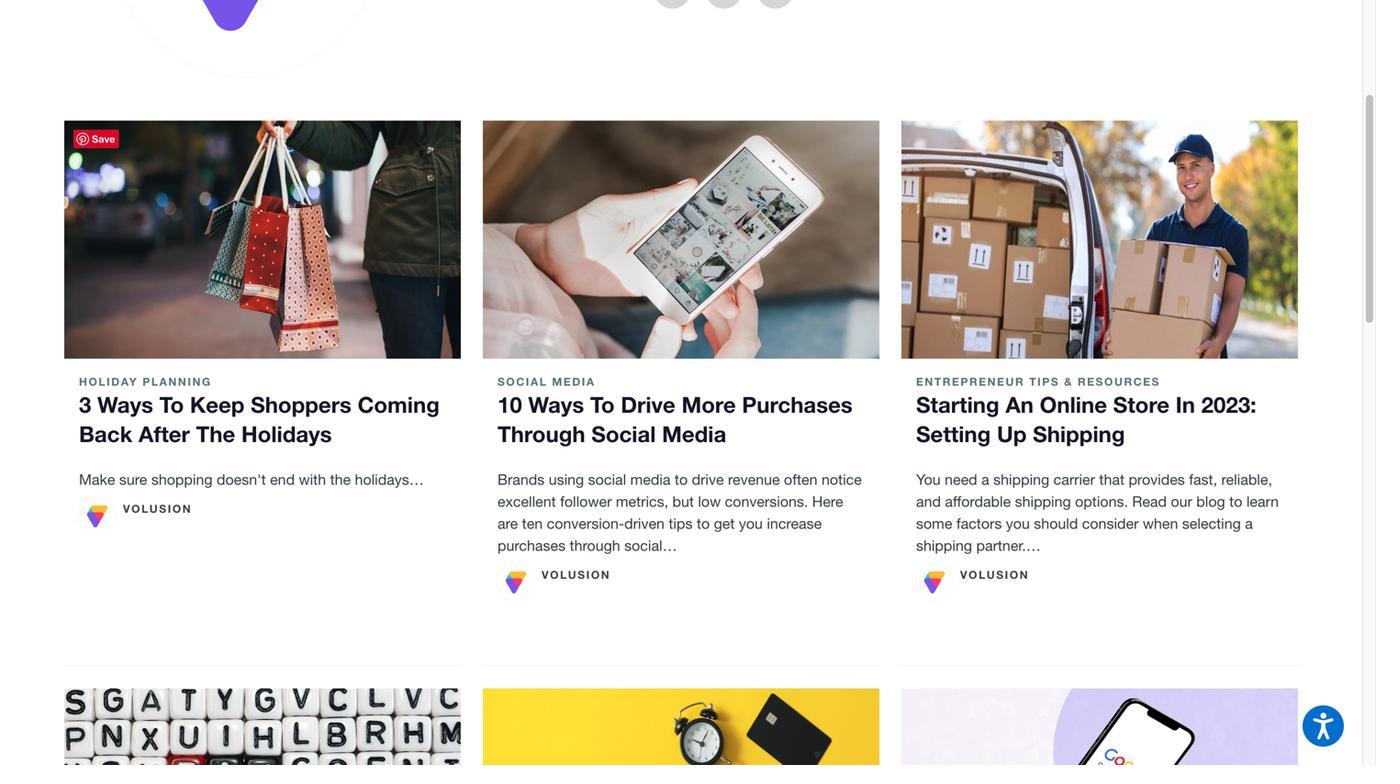 Task type: describe. For each thing, give the bounding box(es) containing it.
shopping
[[151, 472, 213, 489]]

social…
[[625, 538, 677, 555]]

notice
[[822, 472, 862, 489]]

last minute black friday & cyber monday ecommerce tips image
[[483, 689, 880, 766]]

conversions.
[[725, 494, 809, 511]]

starting an online store in 2023: setting up shipping image
[[902, 121, 1299, 359]]

here
[[813, 494, 844, 511]]

store
[[1114, 392, 1170, 418]]

starting
[[917, 392, 1000, 418]]

conversion-
[[547, 516, 625, 533]]

media
[[631, 472, 671, 489]]

social
[[588, 472, 627, 489]]

doesn't
[[217, 472, 266, 489]]

need
[[945, 472, 978, 489]]

purchases
[[742, 392, 853, 418]]

sure
[[119, 472, 147, 489]]

ten
[[522, 516, 543, 533]]

revenue
[[728, 472, 780, 489]]

holidays
[[241, 421, 332, 447]]

back
[[79, 421, 132, 447]]

volusion link for starting an online store in 2023: setting up shipping
[[917, 565, 1030, 602]]

save
[[92, 133, 115, 145]]

driven
[[625, 516, 665, 533]]

3 ways to keep shoppers coming back after the holidays image
[[64, 121, 461, 359]]

how a solid ppc strategy helps ecommerce businesses grow image
[[64, 689, 461, 766]]

entrepreneur tips & resources starting an online store in 2023: setting up shipping
[[917, 375, 1257, 447]]

drive
[[621, 392, 676, 418]]

online
[[1040, 392, 1108, 418]]

blog
[[1197, 494, 1226, 511]]

&
[[1065, 375, 1074, 388]]

affordable
[[945, 494, 1011, 511]]

to inside you need a shipping carrier that provides fast, reliable, and affordable shipping options. read our blog to learn some factors you should consider when selecting a shipping partner.…
[[1230, 494, 1243, 511]]

2023:
[[1202, 392, 1257, 418]]

in
[[1176, 392, 1196, 418]]

often
[[784, 472, 818, 489]]

partner.…
[[977, 538, 1041, 555]]

setting
[[917, 421, 991, 447]]

shipping
[[1033, 421, 1126, 447]]

you
[[917, 472, 941, 489]]

more
[[682, 392, 736, 418]]

options.
[[1076, 494, 1129, 511]]

holiday
[[79, 375, 138, 388]]

and
[[917, 494, 941, 511]]

after
[[139, 421, 190, 447]]

you need a shipping carrier that provides fast, reliable, and affordable shipping options. read our blog to learn some factors you should consider when selecting a shipping partner.…
[[917, 472, 1279, 555]]

fast,
[[1190, 472, 1218, 489]]

keep
[[190, 392, 245, 418]]

0 horizontal spatial a
[[982, 472, 990, 489]]

0 horizontal spatial to
[[675, 472, 688, 489]]

open accessibe: accessibility options, statement and help image
[[1314, 714, 1334, 740]]

carrier
[[1054, 472, 1096, 489]]

through
[[498, 421, 586, 447]]

get
[[714, 516, 735, 533]]

factors
[[957, 516, 1002, 533]]

1 vertical spatial shipping
[[1015, 494, 1072, 511]]

follower
[[560, 494, 612, 511]]

drive
[[692, 472, 724, 489]]



Task type: locate. For each thing, give the bounding box(es) containing it.
2 horizontal spatial volusion link
[[917, 565, 1030, 602]]

2 ways from the left
[[528, 392, 584, 418]]

1 horizontal spatial to
[[697, 516, 710, 533]]

social
[[498, 375, 548, 388], [592, 421, 656, 447]]

ways up the through on the bottom left
[[528, 392, 584, 418]]

learn
[[1247, 494, 1279, 511]]

2 you from the left
[[1006, 516, 1030, 533]]

up
[[997, 421, 1027, 447]]

holidays…
[[355, 472, 424, 489]]

1 horizontal spatial ways
[[528, 392, 584, 418]]

shipping
[[994, 472, 1050, 489], [1015, 494, 1072, 511], [917, 538, 973, 555]]

to for after
[[159, 392, 184, 418]]

to left get
[[697, 516, 710, 533]]

ways for through
[[528, 392, 584, 418]]

a brief introduction to google shopping campaigns image
[[902, 689, 1299, 766]]

you up partner.…
[[1006, 516, 1030, 533]]

0 horizontal spatial media
[[552, 375, 596, 388]]

to left drive
[[590, 392, 615, 418]]

volusion link down partner.…
[[917, 565, 1030, 602]]

consider
[[1083, 516, 1139, 533]]

0 horizontal spatial social
[[498, 375, 548, 388]]

to
[[159, 392, 184, 418], [590, 392, 615, 418]]

you inside you need a shipping carrier that provides fast, reliable, and affordable shipping options. read our blog to learn some factors you should consider when selecting a shipping partner.…
[[1006, 516, 1030, 533]]

volusion down sure
[[123, 503, 192, 516]]

when
[[1143, 516, 1179, 533]]

are
[[498, 516, 518, 533]]

2 horizontal spatial volusion
[[961, 569, 1030, 582]]

0 horizontal spatial volusion link
[[79, 499, 192, 536]]

you right get
[[739, 516, 763, 533]]

ways
[[97, 392, 153, 418], [528, 392, 584, 418]]

0 vertical spatial shipping
[[994, 472, 1050, 489]]

10 ways to drive more purchases through social media image
[[483, 121, 880, 359]]

low
[[698, 494, 721, 511]]

1 horizontal spatial volusion
[[542, 569, 611, 582]]

increase
[[767, 516, 822, 533]]

volusion link
[[79, 499, 192, 536], [498, 565, 611, 602], [917, 565, 1030, 602]]

brands using social media to drive revenue often notice excellent follower metrics, but low conversions. here are ten conversion-driven tips to get you increase purchases through social…
[[498, 472, 862, 555]]

but
[[673, 494, 694, 511]]

volusion link for 3 ways to keep shoppers coming back after the holidays
[[79, 499, 192, 536]]

1 you from the left
[[739, 516, 763, 533]]

coming
[[358, 392, 440, 418]]

1 vertical spatial media
[[662, 421, 727, 447]]

1 vertical spatial a
[[1246, 516, 1254, 533]]

selecting
[[1183, 516, 1242, 533]]

using
[[549, 472, 584, 489]]

0 horizontal spatial ways
[[97, 392, 153, 418]]

3
[[79, 392, 91, 418]]

shipping down some
[[917, 538, 973, 555]]

end
[[270, 472, 295, 489]]

0 horizontal spatial you
[[739, 516, 763, 533]]

1 vertical spatial to
[[1230, 494, 1243, 511]]

volusion
[[123, 503, 192, 516], [542, 569, 611, 582], [961, 569, 1030, 582]]

media up the through on the bottom left
[[552, 375, 596, 388]]

volusion down partner.…
[[961, 569, 1030, 582]]

a down learn
[[1246, 516, 1254, 533]]

to inside holiday planning 3 ways to keep shoppers coming back after the holidays
[[159, 392, 184, 418]]

2 vertical spatial to
[[697, 516, 710, 533]]

1 to from the left
[[159, 392, 184, 418]]

media
[[552, 375, 596, 388], [662, 421, 727, 447]]

to down planning
[[159, 392, 184, 418]]

1 vertical spatial social
[[592, 421, 656, 447]]

10
[[498, 392, 522, 418]]

with
[[299, 472, 326, 489]]

volusion link down purchases
[[498, 565, 611, 602]]

0 vertical spatial to
[[675, 472, 688, 489]]

0 vertical spatial a
[[982, 472, 990, 489]]

ways for back
[[97, 392, 153, 418]]

to
[[675, 472, 688, 489], [1230, 494, 1243, 511], [697, 516, 710, 533]]

that
[[1100, 472, 1125, 489]]

through
[[570, 538, 621, 555]]

ways down holiday
[[97, 392, 153, 418]]

social media 10 ways to drive more purchases through social media
[[498, 375, 853, 447]]

0 vertical spatial media
[[552, 375, 596, 388]]

the
[[196, 421, 235, 447]]

our
[[1171, 494, 1193, 511]]

volusion for media
[[542, 569, 611, 582]]

1 horizontal spatial volusion link
[[498, 565, 611, 602]]

the
[[330, 472, 351, 489]]

planning
[[143, 375, 212, 388]]

tips
[[669, 516, 693, 533]]

social down drive
[[592, 421, 656, 447]]

make
[[79, 472, 115, 489]]

2 horizontal spatial to
[[1230, 494, 1243, 511]]

purchases
[[498, 538, 566, 555]]

1 horizontal spatial to
[[590, 392, 615, 418]]

you inside 'brands using social media to drive revenue often notice excellent follower metrics, but low conversions. here are ten conversion-driven tips to get you increase purchases through social…'
[[739, 516, 763, 533]]

ways inside social media 10 ways to drive more purchases through social media
[[528, 392, 584, 418]]

make sure shopping doesn't end with the holidays…
[[79, 472, 424, 489]]

shipping up should
[[1015, 494, 1072, 511]]

should
[[1034, 516, 1079, 533]]

shoppers
[[251, 392, 352, 418]]

provides
[[1129, 472, 1185, 489]]

volusion link for 10 ways to drive more purchases through social media
[[498, 565, 611, 602]]

volusion for the
[[123, 503, 192, 516]]

reliable,
[[1222, 472, 1273, 489]]

volusion link down sure
[[79, 499, 192, 536]]

social up 10
[[498, 375, 548, 388]]

2 vertical spatial shipping
[[917, 538, 973, 555]]

to inside social media 10 ways to drive more purchases through social media
[[590, 392, 615, 418]]

0 vertical spatial social
[[498, 375, 548, 388]]

holiday planning 3 ways to keep shoppers coming back after the holidays
[[79, 375, 440, 447]]

2 to from the left
[[590, 392, 615, 418]]

shipping down up
[[994, 472, 1050, 489]]

a up affordable on the bottom right
[[982, 472, 990, 489]]

metrics,
[[616, 494, 669, 511]]

you
[[739, 516, 763, 533], [1006, 516, 1030, 533]]

to down reliable, at the right bottom of the page
[[1230, 494, 1243, 511]]

a
[[982, 472, 990, 489], [1246, 516, 1254, 533]]

volusion down the through
[[542, 569, 611, 582]]

an
[[1006, 392, 1034, 418]]

tips
[[1030, 375, 1060, 388]]

ways inside holiday planning 3 ways to keep shoppers coming back after the holidays
[[97, 392, 153, 418]]

1 ways from the left
[[97, 392, 153, 418]]

brands
[[498, 472, 545, 489]]

volusion for setting
[[961, 569, 1030, 582]]

1 horizontal spatial a
[[1246, 516, 1254, 533]]

excellent
[[498, 494, 556, 511]]

media down the more
[[662, 421, 727, 447]]

1 horizontal spatial media
[[662, 421, 727, 447]]

some
[[917, 516, 953, 533]]

0 horizontal spatial volusion
[[123, 503, 192, 516]]

0 horizontal spatial to
[[159, 392, 184, 418]]

entrepreneur
[[917, 375, 1025, 388]]

resources
[[1078, 375, 1161, 388]]

read
[[1133, 494, 1167, 511]]

to for social
[[590, 392, 615, 418]]

1 horizontal spatial you
[[1006, 516, 1030, 533]]

1 horizontal spatial social
[[592, 421, 656, 447]]

to up the but
[[675, 472, 688, 489]]



Task type: vqa. For each thing, say whether or not it's contained in the screenshot.
include:
no



